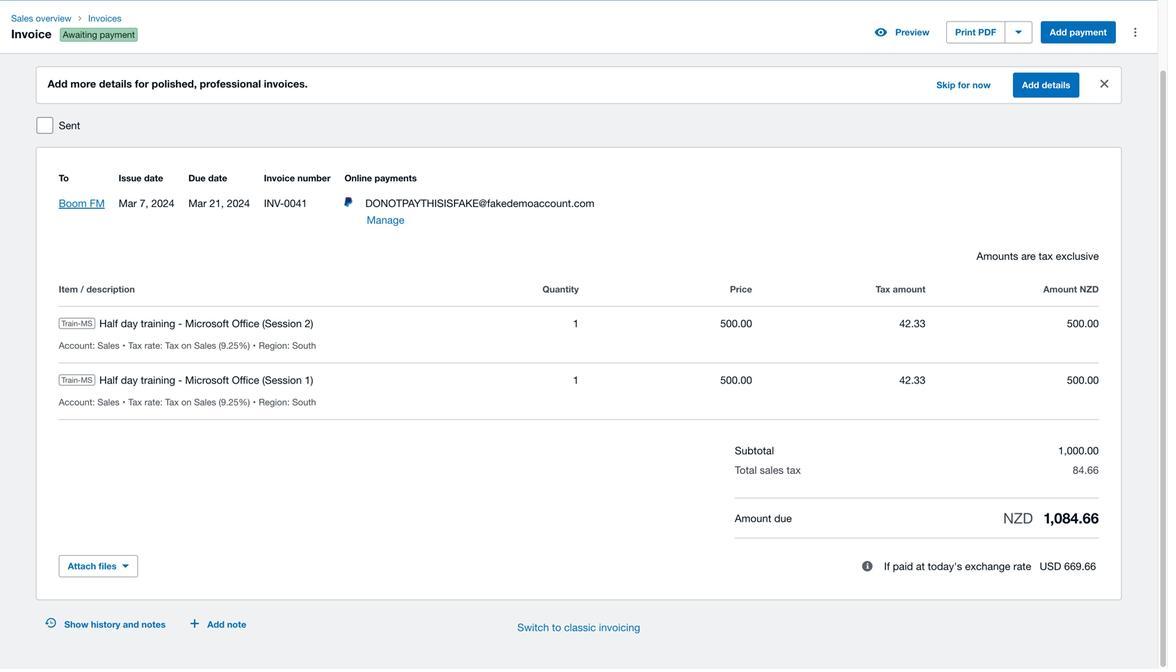 Task type: describe. For each thing, give the bounding box(es) containing it.
day for half day training - microsoft office (session 2)
[[121, 318, 138, 330]]

row for 1
[[59, 281, 1099, 306]]

0 horizontal spatial for
[[135, 78, 149, 90]]

now
[[973, 80, 991, 90]]

invoice for invoice number
[[264, 173, 295, 184]]

tax for are
[[1039, 250, 1053, 262]]

pdf
[[979, 27, 997, 38]]

84.66
[[1073, 464, 1099, 476]]

classic
[[564, 622, 596, 634]]

(session for 1)
[[262, 374, 302, 386]]

description
[[86, 284, 135, 295]]

half for half day training - microsoft office (session 2)
[[99, 318, 118, 330]]

0 horizontal spatial details
[[99, 78, 132, 90]]

attach
[[68, 561, 96, 572]]

amounts are tax exclusive
[[977, 250, 1099, 262]]

issue date
[[119, 173, 163, 184]]

half day training - microsoft office (session 2) cell
[[59, 315, 406, 332]]

on for half day training - microsoft office (session 1)
[[181, 397, 192, 408]]

2024 for mar 21, 2024
[[227, 197, 250, 209]]

number
[[298, 173, 331, 184]]

region : south for 2)
[[259, 341, 316, 351]]

train- for half day training - microsoft office (session 2)
[[62, 319, 81, 328]]

add payment button
[[1041, 21, 1116, 43]]

and
[[123, 620, 139, 631]]

amounts
[[977, 250, 1019, 262]]

train-ms half day training - microsoft office (session 2)
[[62, 318, 313, 330]]

2)
[[305, 318, 313, 330]]

inv-0041
[[264, 197, 307, 209]]

quantity column header
[[406, 281, 579, 298]]

gain/loss info image
[[854, 553, 882, 581]]

online
[[345, 173, 372, 184]]

1)
[[305, 374, 313, 386]]

2 vertical spatial rate
[[1014, 561, 1032, 573]]

quantity
[[543, 284, 579, 295]]

invoices
[[88, 13, 122, 24]]

column header containing amount
[[926, 281, 1099, 298]]

42.33 for half day training - microsoft office (session 2)
[[900, 318, 926, 330]]

exclusive
[[1056, 250, 1099, 262]]

tax rate : tax on sales (9.25%) for half day training - microsoft office (session 2)
[[128, 341, 250, 351]]

amount nzd
[[1044, 284, 1099, 295]]

add note button
[[182, 614, 255, 636]]

are
[[1022, 250, 1036, 262]]

on for half day training - microsoft office (session 2)
[[181, 341, 192, 351]]

preview button
[[867, 21, 938, 43]]

office for 2)
[[232, 318, 259, 330]]

day for half day training - microsoft office (session 1)
[[121, 374, 138, 386]]

price
[[730, 284, 753, 295]]

close button
[[1091, 70, 1119, 98]]

sales inside 'link'
[[11, 13, 33, 24]]

account for half day training - microsoft office (session 2)
[[59, 341, 92, 351]]

to
[[59, 173, 69, 184]]

amount
[[893, 284, 926, 295]]

add for add note
[[207, 620, 225, 631]]

sales
[[760, 464, 784, 476]]

mar 7, 2024
[[119, 197, 175, 209]]

notes
[[142, 620, 166, 631]]

attach files button
[[59, 556, 138, 578]]

professional
[[200, 78, 261, 90]]

mar for mar 7, 2024
[[119, 197, 137, 209]]

1 for half day training - microsoft office (session 1)
[[573, 374, 579, 386]]

paid
[[893, 561, 914, 573]]

switch to classic invoicing button
[[507, 614, 652, 642]]

add for add more details for polished, professional invoices.
[[48, 78, 68, 90]]

usd 669.66
[[1040, 561, 1097, 573]]

add details button
[[1013, 73, 1080, 98]]

(session for 2)
[[262, 318, 302, 330]]

invoicing
[[599, 622, 641, 634]]

files
[[99, 561, 117, 572]]

more
[[70, 78, 96, 90]]

skip for now
[[937, 80, 991, 90]]

date for 21,
[[208, 173, 227, 184]]

amount for amount nzd
[[1044, 284, 1078, 295]]

table containing half day training - microsoft office (session 2)
[[59, 265, 1099, 420]]

microsoft for 2)
[[185, 318, 229, 330]]

skip
[[937, 80, 956, 90]]

rate for half day training - microsoft office (session 1)
[[145, 397, 160, 408]]

1,000.00
[[1059, 445, 1099, 457]]

tax amount
[[876, 284, 926, 295]]

row for half day training - microsoft office (session 1)
[[59, 307, 1099, 364]]

due
[[188, 173, 206, 184]]

(9.25%) for 2)
[[219, 341, 250, 351]]

fm
[[90, 197, 105, 209]]

show
[[64, 620, 88, 631]]

7,
[[140, 197, 148, 209]]

switch to classic invoicing
[[518, 622, 641, 634]]

1 cell for 1)
[[406, 372, 579, 389]]

42.33 cell for half day training - microsoft office (session 2)
[[753, 315, 926, 332]]

add payment
[[1050, 27, 1107, 38]]

tax for sales
[[787, 464, 801, 476]]

1 cell for 2)
[[406, 315, 579, 332]]

for inside button
[[958, 80, 970, 90]]

amount due
[[735, 512, 792, 525]]

details inside button
[[1042, 80, 1071, 90]]

donotpaythisisfake@fakedemoaccount.com
[[366, 197, 595, 209]]

invoice number
[[264, 173, 331, 184]]

skip for now button
[[929, 74, 1000, 96]]

inv-
[[264, 197, 284, 209]]

669.66
[[1065, 561, 1097, 573]]

account for half day training - microsoft office (session 1)
[[59, 397, 92, 408]]

total sales tax
[[735, 464, 801, 476]]

- for half day training - microsoft office (session 1)
[[178, 374, 182, 386]]

tax inside column header
[[876, 284, 891, 295]]

polished,
[[152, 78, 197, 90]]

42.33 for half day training - microsoft office (session 1)
[[900, 374, 926, 386]]

manage link
[[345, 212, 595, 229]]

- for half day training - microsoft office (session 2)
[[178, 318, 182, 330]]



Task type: locate. For each thing, give the bounding box(es) containing it.
(9.25%) for 1)
[[219, 397, 250, 408]]

0 vertical spatial account
[[59, 341, 92, 351]]

print pdf button
[[947, 21, 1006, 43]]

microsoft for 1)
[[185, 374, 229, 386]]

ms for half day training - microsoft office (session 2)
[[81, 319, 92, 328]]

cell
[[59, 341, 128, 351], [128, 341, 259, 351], [259, 341, 322, 351], [59, 397, 128, 408], [128, 397, 259, 408], [259, 397, 322, 408]]

account : sales for half day training - microsoft office (session 2)
[[59, 341, 120, 351]]

2 region from the top
[[259, 397, 287, 408]]

boom fm link
[[59, 197, 105, 209]]

tax amount column header
[[753, 281, 926, 298]]

1 vertical spatial half
[[99, 374, 118, 386]]

1 vertical spatial training
[[141, 374, 175, 386]]

0 horizontal spatial invoice
[[11, 27, 52, 41]]

date right 'due'
[[208, 173, 227, 184]]

1 office from the top
[[232, 318, 259, 330]]

2 south from the top
[[292, 397, 316, 408]]

1 half from the top
[[99, 318, 118, 330]]

training
[[141, 318, 175, 330], [141, 374, 175, 386]]

0 horizontal spatial date
[[144, 173, 163, 184]]

exchange
[[966, 561, 1011, 573]]

0 vertical spatial -
[[178, 318, 182, 330]]

add left the note
[[207, 620, 225, 631]]

(session
[[262, 318, 302, 330], [262, 374, 302, 386]]

0 horizontal spatial tax
[[787, 464, 801, 476]]

row containing item / description
[[59, 281, 1099, 306]]

region for 2)
[[259, 341, 287, 351]]

region : south
[[259, 341, 316, 351], [259, 397, 316, 408]]

0 horizontal spatial amount
[[735, 512, 772, 525]]

(session left 2)
[[262, 318, 302, 330]]

3 row from the top
[[59, 364, 1099, 420]]

row
[[59, 281, 1099, 306], [59, 307, 1099, 364], [59, 364, 1099, 420]]

1 vertical spatial ms
[[81, 376, 92, 385]]

1 ms from the top
[[81, 319, 92, 328]]

invoice
[[11, 27, 52, 41], [264, 173, 295, 184]]

add left more
[[48, 78, 68, 90]]

500.00 cell
[[579, 315, 753, 332], [926, 315, 1099, 332], [579, 372, 753, 389], [926, 372, 1099, 389]]

1 vertical spatial 1 cell
[[406, 372, 579, 389]]

0 vertical spatial account : sales
[[59, 341, 120, 351]]

1 south from the top
[[292, 341, 316, 351]]

attach files
[[68, 561, 117, 572]]

train- inside train-ms half day training - microsoft office (session 1)
[[62, 376, 81, 385]]

mar 21, 2024
[[188, 197, 250, 209]]

1 mar from the left
[[119, 197, 137, 209]]

office
[[232, 318, 259, 330], [232, 374, 259, 386]]

due
[[775, 512, 792, 525]]

1 vertical spatial region : south
[[259, 397, 316, 408]]

region : south for 1)
[[259, 397, 316, 408]]

-
[[178, 318, 182, 330], [178, 374, 182, 386]]

mar for mar 21, 2024
[[188, 197, 207, 209]]

2 42.33 cell from the top
[[753, 372, 926, 389]]

1 vertical spatial region
[[259, 397, 287, 408]]

- down train-ms half day training - microsoft office (session 2)
[[178, 374, 182, 386]]

nzd left 1,084.66
[[1004, 510, 1033, 527]]

2 1 cell from the top
[[406, 372, 579, 389]]

(session left 1)
[[262, 374, 302, 386]]

1 (session from the top
[[262, 318, 302, 330]]

0 vertical spatial 1
[[573, 318, 579, 330]]

1 42.33 from the top
[[900, 318, 926, 330]]

1 horizontal spatial tax
[[1039, 250, 1053, 262]]

2 half from the top
[[99, 374, 118, 386]]

train- for half day training - microsoft office (session 1)
[[62, 376, 81, 385]]

0 vertical spatial region
[[259, 341, 287, 351]]

boom fm
[[59, 197, 105, 209]]

switch
[[518, 622, 549, 634]]

office down half day training - microsoft office (session 2) cell
[[232, 374, 259, 386]]

1 vertical spatial train-
[[62, 376, 81, 385]]

1 train- from the top
[[62, 319, 81, 328]]

0 vertical spatial training
[[141, 318, 175, 330]]

add details
[[1023, 80, 1071, 90]]

account : sales
[[59, 341, 120, 351], [59, 397, 120, 408]]

1 vertical spatial (9.25%)
[[219, 397, 250, 408]]

table
[[59, 265, 1099, 420]]

payment inside button
[[1070, 27, 1107, 38]]

1 1 cell from the top
[[406, 315, 579, 332]]

nzd down exclusive
[[1080, 284, 1099, 295]]

2 day from the top
[[121, 374, 138, 386]]

today's
[[928, 561, 963, 573]]

add more details for polished, professional invoices.
[[48, 78, 308, 90]]

0 vertical spatial day
[[121, 318, 138, 330]]

microsoft down item / description column header
[[185, 318, 229, 330]]

details left close button
[[1042, 80, 1071, 90]]

show history and notes
[[64, 620, 166, 631]]

region down half day training - microsoft office (session 2) cell
[[259, 341, 287, 351]]

2024 for mar 7, 2024
[[151, 197, 175, 209]]

preview
[[896, 27, 930, 38]]

2 office from the top
[[232, 374, 259, 386]]

1 horizontal spatial date
[[208, 173, 227, 184]]

(9.25%)
[[219, 341, 250, 351], [219, 397, 250, 408]]

sales
[[11, 13, 33, 24], [97, 341, 120, 351], [194, 341, 216, 351], [97, 397, 120, 408], [194, 397, 216, 408]]

21,
[[210, 197, 224, 209]]

1 - from the top
[[178, 318, 182, 330]]

on down train-ms half day training - microsoft office (session 1)
[[181, 397, 192, 408]]

awaiting
[[63, 29, 97, 40]]

rate down train-ms half day training - microsoft office (session 1)
[[145, 397, 160, 408]]

1 vertical spatial rate
[[145, 397, 160, 408]]

awaiting payment
[[63, 29, 135, 40]]

training for half day training - microsoft office (session 1)
[[141, 374, 175, 386]]

1 region : south from the top
[[259, 341, 316, 351]]

2 2024 from the left
[[227, 197, 250, 209]]

1,084.66
[[1045, 510, 1099, 527]]

1 account from the top
[[59, 341, 92, 351]]

train-
[[62, 319, 81, 328], [62, 376, 81, 385]]

2 mar from the left
[[188, 197, 207, 209]]

invoice up inv-
[[264, 173, 295, 184]]

1 horizontal spatial amount
[[1044, 284, 1078, 295]]

0 vertical spatial (9.25%)
[[219, 341, 250, 351]]

column header
[[926, 281, 1099, 298]]

2 date from the left
[[208, 173, 227, 184]]

payment down invoices link
[[100, 29, 135, 40]]

1 (9.25%) from the top
[[219, 341, 250, 351]]

2 ms from the top
[[81, 376, 92, 385]]

for left polished,
[[135, 78, 149, 90]]

1 microsoft from the top
[[185, 318, 229, 330]]

0 vertical spatial nzd
[[1080, 284, 1099, 295]]

0 vertical spatial tax rate : tax on sales (9.25%)
[[128, 341, 250, 351]]

sales overview link
[[6, 11, 77, 25]]

overview
[[36, 13, 72, 24]]

2 (session from the top
[[262, 374, 302, 386]]

1 1 from the top
[[573, 318, 579, 330]]

add note
[[207, 620, 246, 631]]

south for 2)
[[292, 341, 316, 351]]

payment for awaiting payment
[[100, 29, 135, 40]]

0 vertical spatial south
[[292, 341, 316, 351]]

0 vertical spatial rate
[[145, 341, 160, 351]]

office for 1)
[[232, 374, 259, 386]]

ms
[[81, 319, 92, 328], [81, 376, 92, 385]]

details
[[99, 78, 132, 90], [1042, 80, 1071, 90]]

print
[[956, 27, 976, 38]]

1 training from the top
[[141, 318, 175, 330]]

add
[[1050, 27, 1068, 38], [48, 78, 68, 90], [1023, 80, 1040, 90], [207, 620, 225, 631]]

1 vertical spatial -
[[178, 374, 182, 386]]

south for 1)
[[292, 397, 316, 408]]

1 42.33 cell from the top
[[753, 315, 926, 332]]

on
[[181, 341, 192, 351], [181, 397, 192, 408]]

details right more
[[99, 78, 132, 90]]

tax rate : tax on sales (9.25%) for half day training - microsoft office (session 1)
[[128, 397, 250, 408]]

add inside 'button'
[[207, 620, 225, 631]]

invoices link
[[83, 11, 149, 25]]

1 account : sales from the top
[[59, 341, 120, 351]]

0 vertical spatial invoice
[[11, 27, 52, 41]]

ms inside train-ms half day training - microsoft office (session 1)
[[81, 376, 92, 385]]

0 horizontal spatial nzd
[[1004, 510, 1033, 527]]

0 vertical spatial 1 cell
[[406, 315, 579, 332]]

price column header
[[579, 281, 753, 298]]

region for 1)
[[259, 397, 287, 408]]

row containing half day training - microsoft office (session 2)
[[59, 307, 1099, 364]]

add for add details
[[1023, 80, 1040, 90]]

tax right are
[[1039, 250, 1053, 262]]

0 vertical spatial ms
[[81, 319, 92, 328]]

training up train-ms half day training - microsoft office (session 1)
[[141, 318, 175, 330]]

training for half day training - microsoft office (session 2)
[[141, 318, 175, 330]]

mar left 7,
[[119, 197, 137, 209]]

1
[[573, 318, 579, 330], [573, 374, 579, 386]]

2 tax rate : tax on sales (9.25%) from the top
[[128, 397, 250, 408]]

1 vertical spatial amount
[[735, 512, 772, 525]]

(9.25%) down half day training - microsoft office (session 2) cell
[[219, 341, 250, 351]]

0 vertical spatial half
[[99, 318, 118, 330]]

amount down exclusive
[[1044, 284, 1078, 295]]

microsoft down train-ms half day training - microsoft office (session 2)
[[185, 374, 229, 386]]

42.33
[[900, 318, 926, 330], [900, 374, 926, 386]]

amount inside column header
[[1044, 284, 1078, 295]]

2 42.33 from the top
[[900, 374, 926, 386]]

sales overview
[[11, 13, 72, 24]]

region : south down 1)
[[259, 397, 316, 408]]

0 vertical spatial (session
[[262, 318, 302, 330]]

1 vertical spatial office
[[232, 374, 259, 386]]

1 horizontal spatial invoice
[[264, 173, 295, 184]]

1 vertical spatial nzd
[[1004, 510, 1033, 527]]

amount for amount due
[[735, 512, 772, 525]]

42.33 cell for half day training - microsoft office (session 1)
[[753, 372, 926, 389]]

2 training from the top
[[141, 374, 175, 386]]

tax rate : tax on sales (9.25%)
[[128, 341, 250, 351], [128, 397, 250, 408]]

1 row from the top
[[59, 281, 1099, 306]]

0 horizontal spatial payment
[[100, 29, 135, 40]]

half
[[99, 318, 118, 330], [99, 374, 118, 386]]

add right "now" at the top of page
[[1023, 80, 1040, 90]]

1 vertical spatial account
[[59, 397, 92, 408]]

1 vertical spatial 42.33 cell
[[753, 372, 926, 389]]

0 vertical spatial train-
[[62, 319, 81, 328]]

payment left more invoice options image
[[1070, 27, 1107, 38]]

train- inside train-ms half day training - microsoft office (session 2)
[[62, 319, 81, 328]]

add up add details
[[1050, 27, 1068, 38]]

item
[[59, 284, 78, 295]]

rate down train-ms half day training - microsoft office (session 2)
[[145, 341, 160, 351]]

1 horizontal spatial payment
[[1070, 27, 1107, 38]]

1 tax rate : tax on sales (9.25%) from the top
[[128, 341, 250, 351]]

usd
[[1040, 561, 1062, 573]]

row group containing half day training - microsoft office (session 2)
[[59, 306, 1099, 420]]

2024 right 7,
[[151, 197, 175, 209]]

1 region from the top
[[259, 341, 287, 351]]

mar
[[119, 197, 137, 209], [188, 197, 207, 209]]

0 vertical spatial microsoft
[[185, 318, 229, 330]]

/
[[81, 284, 84, 295]]

region : south down 2)
[[259, 341, 316, 351]]

2 microsoft from the top
[[185, 374, 229, 386]]

ms for half day training - microsoft office (session 1)
[[81, 376, 92, 385]]

0 vertical spatial 42.33 cell
[[753, 315, 926, 332]]

for left "now" at the top of page
[[958, 80, 970, 90]]

ms inside train-ms half day training - microsoft office (session 2)
[[81, 319, 92, 328]]

tax rate : tax on sales (9.25%) down train-ms half day training - microsoft office (session 2)
[[128, 341, 250, 351]]

office down item / description column header
[[232, 318, 259, 330]]

0 vertical spatial amount
[[1044, 284, 1078, 295]]

2 account : sales from the top
[[59, 397, 120, 408]]

2 train- from the top
[[62, 376, 81, 385]]

1 horizontal spatial details
[[1042, 80, 1071, 90]]

row group
[[59, 306, 1099, 420]]

add for add payment
[[1050, 27, 1068, 38]]

2 region : south from the top
[[259, 397, 316, 408]]

tax right sales
[[787, 464, 801, 476]]

rate
[[145, 341, 160, 351], [145, 397, 160, 408], [1014, 561, 1032, 573]]

0 horizontal spatial mar
[[119, 197, 137, 209]]

row containing half day training - microsoft office (session 1)
[[59, 364, 1099, 420]]

manage
[[367, 214, 405, 226]]

invoice for invoice
[[11, 27, 52, 41]]

account : sales for half day training - microsoft office (session 1)
[[59, 397, 120, 408]]

region
[[259, 341, 287, 351], [259, 397, 287, 408]]

invoice down sales overview 'link'
[[11, 27, 52, 41]]

date right issue at the left of the page
[[144, 173, 163, 184]]

region down half day training - microsoft office (session 1) cell
[[259, 397, 287, 408]]

payment for add payment
[[1070, 27, 1107, 38]]

close image
[[1101, 80, 1109, 88]]

1 vertical spatial 1
[[573, 374, 579, 386]]

2 (9.25%) from the top
[[219, 397, 250, 408]]

at
[[916, 561, 925, 573]]

0 vertical spatial tax
[[1039, 250, 1053, 262]]

day
[[121, 318, 138, 330], [121, 374, 138, 386]]

nzd
[[1080, 284, 1099, 295], [1004, 510, 1033, 527]]

south down 1)
[[292, 397, 316, 408]]

2 on from the top
[[181, 397, 192, 408]]

boom
[[59, 197, 87, 209]]

to
[[552, 622, 562, 634]]

1 vertical spatial account : sales
[[59, 397, 120, 408]]

train-ms half day training - microsoft office (session 1)
[[62, 374, 313, 386]]

half day training - microsoft office (session 1) cell
[[59, 372, 406, 389]]

date for 7,
[[144, 173, 163, 184]]

0 horizontal spatial 2024
[[151, 197, 175, 209]]

1 date from the left
[[144, 173, 163, 184]]

1 on from the top
[[181, 341, 192, 351]]

0 vertical spatial on
[[181, 341, 192, 351]]

if
[[885, 561, 890, 573]]

1 vertical spatial tax
[[787, 464, 801, 476]]

1 day from the top
[[121, 318, 138, 330]]

rate left usd
[[1014, 561, 1032, 573]]

history
[[91, 620, 120, 631]]

payments
[[375, 173, 417, 184]]

1 vertical spatial (session
[[262, 374, 302, 386]]

1 2024 from the left
[[151, 197, 175, 209]]

south down 2)
[[292, 341, 316, 351]]

tax
[[1039, 250, 1053, 262], [787, 464, 801, 476]]

0041
[[284, 197, 307, 209]]

- up train-ms half day training - microsoft office (session 1)
[[178, 318, 182, 330]]

1 horizontal spatial mar
[[188, 197, 207, 209]]

rate for half day training - microsoft office (session 2)
[[145, 341, 160, 351]]

sent
[[59, 119, 80, 131]]

42.33 cell
[[753, 315, 926, 332], [753, 372, 926, 389]]

payment
[[1070, 27, 1107, 38], [100, 29, 135, 40]]

2 account from the top
[[59, 397, 92, 408]]

amount left due
[[735, 512, 772, 525]]

item / description
[[59, 284, 135, 295]]

1 cell
[[406, 315, 579, 332], [406, 372, 579, 389]]

1 vertical spatial 42.33
[[900, 374, 926, 386]]

training down train-ms half day training - microsoft office (session 2)
[[141, 374, 175, 386]]

2 - from the top
[[178, 374, 182, 386]]

2024 right 21,
[[227, 197, 250, 209]]

1 vertical spatial invoice
[[264, 173, 295, 184]]

1 vertical spatial south
[[292, 397, 316, 408]]

1 horizontal spatial for
[[958, 80, 970, 90]]

on down train-ms half day training - microsoft office (session 2)
[[181, 341, 192, 351]]

half for half day training - microsoft office (session 1)
[[99, 374, 118, 386]]

mar left 21,
[[188, 197, 207, 209]]

1 vertical spatial on
[[181, 397, 192, 408]]

1 vertical spatial day
[[121, 374, 138, 386]]

1 vertical spatial tax rate : tax on sales (9.25%)
[[128, 397, 250, 408]]

due date
[[188, 173, 227, 184]]

0 vertical spatial region : south
[[259, 341, 316, 351]]

print pdf
[[956, 27, 997, 38]]

1 for half day training - microsoft office (session 2)
[[573, 318, 579, 330]]

2 row from the top
[[59, 307, 1099, 364]]

1 vertical spatial microsoft
[[185, 374, 229, 386]]

note
[[227, 620, 246, 631]]

(9.25%) down half day training - microsoft office (session 1) cell
[[219, 397, 250, 408]]

more invoice options image
[[1122, 18, 1150, 46]]

total
[[735, 464, 757, 476]]

:
[[92, 341, 95, 351], [160, 341, 163, 351], [287, 341, 290, 351], [92, 397, 95, 408], [160, 397, 163, 408], [287, 397, 290, 408]]

1 horizontal spatial 2024
[[227, 197, 250, 209]]

issue
[[119, 173, 142, 184]]

item / description column header
[[59, 281, 406, 298]]

subtotal
[[735, 445, 774, 457]]

0 vertical spatial office
[[232, 318, 259, 330]]

online payments
[[345, 173, 417, 184]]

1 horizontal spatial nzd
[[1080, 284, 1099, 295]]

2 1 from the top
[[573, 374, 579, 386]]

tax rate : tax on sales (9.25%) down train-ms half day training - microsoft office (session 1)
[[128, 397, 250, 408]]

invoices.
[[264, 78, 308, 90]]

0 vertical spatial 42.33
[[900, 318, 926, 330]]



Task type: vqa. For each thing, say whether or not it's contained in the screenshot.
what's
no



